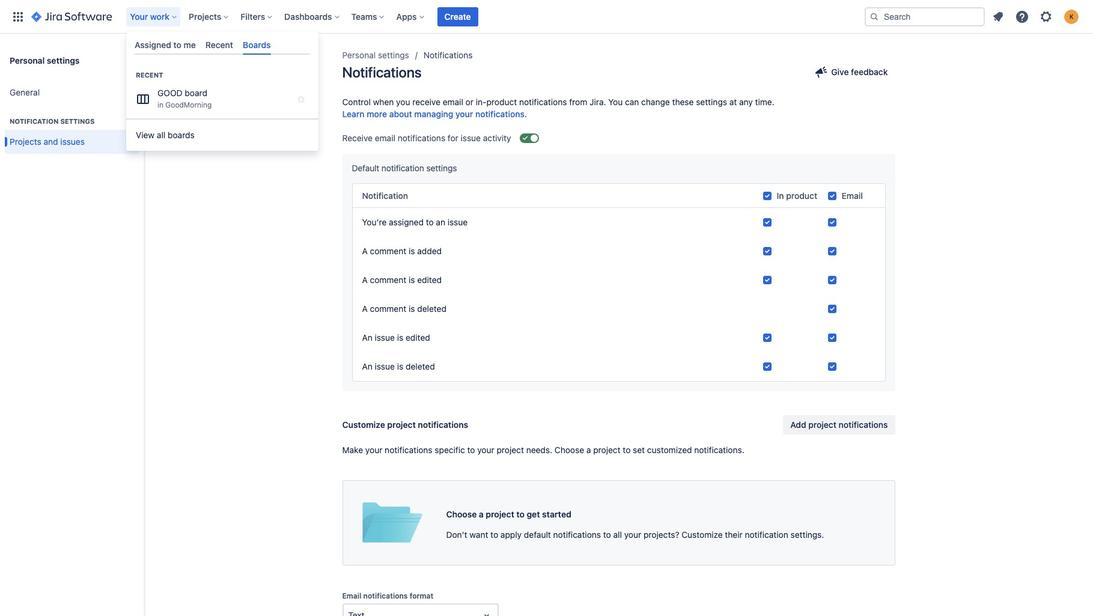 Task type: locate. For each thing, give the bounding box(es) containing it.
to inside tab list
[[174, 40, 182, 50]]

email for email
[[842, 190, 863, 201]]

personal settings down the teams popup button
[[342, 50, 409, 60]]

deleted down a comment is edited
[[417, 304, 447, 314]]

1 horizontal spatial a
[[587, 445, 591, 455]]

0 vertical spatial product
[[487, 97, 517, 107]]

customized
[[648, 445, 692, 455]]

is down "an issue is edited"
[[397, 361, 404, 371]]

notification settings group
[[5, 105, 139, 158]]

Search field
[[865, 7, 985, 26]]

1 horizontal spatial email
[[443, 97, 464, 107]]

banner containing your work
[[0, 0, 1094, 34]]

your right make
[[366, 445, 383, 455]]

0 horizontal spatial personal
[[10, 55, 45, 65]]

want
[[470, 530, 488, 540]]

jira software image
[[31, 9, 112, 24], [31, 9, 112, 24]]

issues
[[60, 136, 85, 146]]

0 vertical spatial comment
[[370, 246, 407, 256]]

notifications down create button
[[424, 50, 473, 60]]

product right "in"
[[787, 190, 818, 201]]

comment up "an issue is edited"
[[370, 304, 407, 314]]

0 horizontal spatial personal settings
[[10, 55, 80, 65]]

recent
[[206, 40, 233, 50], [136, 71, 163, 79]]

notification inside notification settings heading
[[10, 117, 59, 125]]

customize project notifications
[[342, 420, 468, 430]]

1 horizontal spatial personal
[[342, 50, 376, 60]]

is down a comment is edited
[[409, 304, 415, 314]]

1 vertical spatial product
[[787, 190, 818, 201]]

an up the 'an issue is deleted'
[[362, 332, 373, 343]]

notification right default
[[382, 163, 424, 173]]

recent up good
[[136, 71, 163, 79]]

notifications. down 'in-'
[[476, 109, 527, 119]]

make
[[342, 445, 363, 455]]

notification
[[382, 163, 424, 173], [745, 530, 789, 540]]

time.
[[756, 97, 775, 107]]

learn more about managing your notifications. button
[[342, 108, 527, 120]]

a
[[362, 246, 368, 256], [362, 275, 368, 285], [362, 304, 368, 314]]

and
[[44, 136, 58, 146]]

issue right "an"
[[448, 217, 468, 227]]

help image
[[1016, 9, 1030, 24]]

is for a comment is edited
[[409, 275, 415, 285]]

email down more
[[375, 133, 396, 143]]

your down or
[[456, 109, 473, 119]]

projects left the and
[[10, 136, 41, 146]]

an for an issue is deleted
[[362, 361, 373, 371]]

0 vertical spatial projects
[[189, 11, 221, 21]]

activity
[[483, 133, 511, 143]]

email left or
[[443, 97, 464, 107]]

2 an from the top
[[362, 361, 373, 371]]

choose a project to get started
[[446, 509, 572, 519]]

apps button
[[393, 7, 429, 26]]

customize left their
[[682, 530, 723, 540]]

product
[[487, 97, 517, 107], [787, 190, 818, 201]]

to left me
[[174, 40, 182, 50]]

notifications.
[[476, 109, 527, 119], [695, 445, 745, 455]]

2 a from the top
[[362, 275, 368, 285]]

0 horizontal spatial product
[[487, 97, 517, 107]]

1 vertical spatial recent
[[136, 71, 163, 79]]

1 comment from the top
[[370, 246, 407, 256]]

personal for you're assigned to an issue
[[342, 50, 376, 60]]

edited down added
[[417, 275, 442, 285]]

1 horizontal spatial projects
[[189, 11, 221, 21]]

comment for a comment is added
[[370, 246, 407, 256]]

0 vertical spatial an
[[362, 332, 373, 343]]

notification
[[10, 117, 59, 125], [362, 190, 408, 201]]

project right add
[[809, 420, 837, 430]]

a right needs.
[[587, 445, 591, 455]]

0 vertical spatial notifications
[[424, 50, 473, 60]]

give feedback button
[[810, 63, 896, 82]]

all left projects?
[[614, 530, 622, 540]]

0 horizontal spatial email
[[375, 133, 396, 143]]

comment down a comment is added
[[370, 275, 407, 285]]

0 horizontal spatial projects
[[10, 136, 41, 146]]

primary element
[[7, 0, 856, 33]]

1 vertical spatial edited
[[406, 332, 430, 343]]

0 vertical spatial notification
[[382, 163, 424, 173]]

projects button
[[185, 7, 233, 26]]

settings inside control when you receive email or in-product notifications from jira. you can change these settings at any time. learn more about managing your notifications.
[[696, 97, 728, 107]]

your right specific
[[478, 445, 495, 455]]

1 vertical spatial email
[[342, 592, 362, 601]]

3 comment from the top
[[370, 304, 407, 314]]

projects inside the projects and issues link
[[10, 136, 41, 146]]

0 horizontal spatial customize
[[342, 420, 385, 430]]

is for an issue is edited
[[397, 332, 404, 343]]

projects inside the projects popup button
[[189, 11, 221, 21]]

1 horizontal spatial recent
[[206, 40, 233, 50]]

1 vertical spatial deleted
[[406, 361, 435, 371]]

board
[[185, 88, 207, 98]]

3 a from the top
[[362, 304, 368, 314]]

dashboards button
[[281, 7, 344, 26]]

notification right their
[[745, 530, 789, 540]]

1 horizontal spatial product
[[787, 190, 818, 201]]

any
[[740, 97, 753, 107]]

product right or
[[487, 97, 517, 107]]

an down "an issue is edited"
[[362, 361, 373, 371]]

email
[[842, 190, 863, 201], [342, 592, 362, 601]]

settings left at
[[696, 97, 728, 107]]

choose right needs.
[[555, 445, 584, 455]]

1 vertical spatial notification
[[745, 530, 789, 540]]

filters
[[241, 11, 265, 21]]

0 vertical spatial email
[[842, 190, 863, 201]]

1 horizontal spatial customize
[[682, 530, 723, 540]]

a for a comment is edited
[[362, 275, 368, 285]]

0 horizontal spatial notification
[[10, 117, 59, 125]]

add
[[791, 420, 807, 430]]

1 vertical spatial notifications.
[[695, 445, 745, 455]]

0 vertical spatial email
[[443, 97, 464, 107]]

0 horizontal spatial a
[[479, 509, 484, 519]]

2 vertical spatial a
[[362, 304, 368, 314]]

1 vertical spatial all
[[614, 530, 622, 540]]

personal settings
[[342, 50, 409, 60], [10, 55, 80, 65]]

project left needs.
[[497, 445, 524, 455]]

choose up don't
[[446, 509, 477, 519]]

tab list containing assigned to me
[[130, 35, 315, 55]]

project
[[387, 420, 416, 430], [809, 420, 837, 430], [497, 445, 524, 455], [594, 445, 621, 455], [486, 509, 515, 519]]

0 vertical spatial notification
[[10, 117, 59, 125]]

personal
[[342, 50, 376, 60], [10, 55, 45, 65]]

learn
[[342, 109, 365, 119]]

projects and issues link
[[5, 130, 139, 154]]

a down you're
[[362, 246, 368, 256]]

is up 'a comment is deleted'
[[409, 275, 415, 285]]

is left added
[[409, 246, 415, 256]]

a up "an issue is edited"
[[362, 304, 368, 314]]

1 vertical spatial projects
[[10, 136, 41, 146]]

notification up you're
[[362, 190, 408, 201]]

control
[[342, 97, 371, 107]]

0 vertical spatial recent
[[206, 40, 233, 50]]

recent right me
[[206, 40, 233, 50]]

1 vertical spatial notification
[[362, 190, 408, 201]]

1 horizontal spatial email
[[842, 190, 863, 201]]

0 horizontal spatial notifications
[[342, 64, 422, 81]]

default notification settings
[[352, 163, 457, 173]]

personal down teams
[[342, 50, 376, 60]]

a comment is deleted
[[362, 304, 447, 314]]

1 horizontal spatial personal settings
[[342, 50, 409, 60]]

your work button
[[126, 7, 182, 26]]

edited for a comment is edited
[[417, 275, 442, 285]]

0 horizontal spatial recent
[[136, 71, 163, 79]]

edited
[[417, 275, 442, 285], [406, 332, 430, 343]]

is up the 'an issue is deleted'
[[397, 332, 404, 343]]

1 horizontal spatial notification
[[745, 530, 789, 540]]

customize up make
[[342, 420, 385, 430]]

notification up projects and issues
[[10, 117, 59, 125]]

all right view
[[157, 130, 166, 140]]

0 vertical spatial a
[[587, 445, 591, 455]]

notifications. right customized
[[695, 445, 745, 455]]

create
[[445, 11, 471, 21]]

choose
[[555, 445, 584, 455], [446, 509, 477, 519]]

edited for an issue is edited
[[406, 332, 430, 343]]

deleted
[[417, 304, 447, 314], [406, 361, 435, 371]]

project inside add project notifications button
[[809, 420, 837, 430]]

comment
[[370, 246, 407, 256], [370, 275, 407, 285], [370, 304, 407, 314]]

1 vertical spatial an
[[362, 361, 373, 371]]

0 horizontal spatial notification
[[382, 163, 424, 173]]

to left "an"
[[426, 217, 434, 227]]

group containing general
[[5, 77, 139, 161]]

0 vertical spatial edited
[[417, 275, 442, 285]]

1 horizontal spatial choose
[[555, 445, 584, 455]]

group
[[5, 77, 139, 161]]

1 vertical spatial comment
[[370, 275, 407, 285]]

all
[[157, 130, 166, 140], [614, 530, 622, 540]]

control when you receive email or in-product notifications from jira. you can change these settings at any time. learn more about managing your notifications.
[[342, 97, 775, 119]]

a up want
[[479, 509, 484, 519]]

a down a comment is added
[[362, 275, 368, 285]]

apply
[[501, 530, 522, 540]]

good
[[158, 88, 183, 98]]

to left set
[[623, 445, 631, 455]]

projects for projects and issues
[[10, 136, 41, 146]]

notifications. inside control when you receive email or in-product notifications from jira. you can change these settings at any time. learn more about managing your notifications.
[[476, 109, 527, 119]]

1 vertical spatial a
[[362, 275, 368, 285]]

good board in goodmorning
[[158, 88, 212, 110]]

to left projects?
[[604, 530, 611, 540]]

to right specific
[[467, 445, 475, 455]]

deleted down "an issue is edited"
[[406, 361, 435, 371]]

0 vertical spatial a
[[362, 246, 368, 256]]

notifications
[[520, 97, 567, 107], [398, 133, 446, 143], [418, 420, 468, 430], [839, 420, 888, 430], [385, 445, 433, 455], [554, 530, 601, 540], [364, 592, 408, 601]]

0 vertical spatial notifications.
[[476, 109, 527, 119]]

started
[[542, 509, 572, 519]]

work
[[150, 11, 170, 21]]

a comment is edited
[[362, 275, 442, 285]]

notifications up when
[[342, 64, 422, 81]]

don't want to apply default notifications to all your projects? customize their notification settings.
[[446, 530, 825, 540]]

1 an from the top
[[362, 332, 373, 343]]

to
[[174, 40, 182, 50], [426, 217, 434, 227], [467, 445, 475, 455], [623, 445, 631, 455], [517, 509, 525, 519], [491, 530, 499, 540], [604, 530, 611, 540]]

banner
[[0, 0, 1094, 34]]

personal settings for notification
[[10, 55, 80, 65]]

0 horizontal spatial notifications.
[[476, 109, 527, 119]]

give feedback
[[832, 67, 888, 77]]

1 a from the top
[[362, 246, 368, 256]]

edited down 'a comment is deleted'
[[406, 332, 430, 343]]

assigned to me
[[135, 40, 196, 50]]

search image
[[870, 12, 880, 21]]

1 horizontal spatial notification
[[362, 190, 408, 201]]

issue
[[461, 133, 481, 143], [448, 217, 468, 227], [375, 332, 395, 343], [375, 361, 395, 371]]

personal settings up general
[[10, 55, 80, 65]]

1 vertical spatial a
[[479, 509, 484, 519]]

tab list
[[130, 35, 315, 55]]

1 horizontal spatial all
[[614, 530, 622, 540]]

2 comment from the top
[[370, 275, 407, 285]]

0 horizontal spatial all
[[157, 130, 166, 140]]

0 vertical spatial deleted
[[417, 304, 447, 314]]

personal settings for you're assigned to an issue
[[342, 50, 409, 60]]

personal up general
[[10, 55, 45, 65]]

settings down apps
[[378, 50, 409, 60]]

0 horizontal spatial email
[[342, 592, 362, 601]]

to right want
[[491, 530, 499, 540]]

a for a comment is added
[[362, 246, 368, 256]]

2 vertical spatial comment
[[370, 304, 407, 314]]

1 vertical spatial choose
[[446, 509, 477, 519]]

open image
[[480, 608, 494, 616]]

your
[[456, 109, 473, 119], [366, 445, 383, 455], [478, 445, 495, 455], [625, 530, 642, 540]]

settings up issues
[[60, 117, 95, 125]]

projects up me
[[189, 11, 221, 21]]

comment up a comment is edited
[[370, 246, 407, 256]]

personal for notification
[[10, 55, 45, 65]]

a
[[587, 445, 591, 455], [479, 509, 484, 519]]



Task type: describe. For each thing, give the bounding box(es) containing it.
filters button
[[237, 7, 277, 26]]

your inside control when you receive email or in-product notifications from jira. you can change these settings at any time. learn more about managing your notifications.
[[456, 109, 473, 119]]

1 vertical spatial email
[[375, 133, 396, 143]]

your profile and settings image
[[1065, 9, 1079, 24]]

projects and issues
[[10, 136, 85, 146]]

view all boards link
[[126, 123, 319, 147]]

your left projects?
[[625, 530, 642, 540]]

add project notifications button
[[784, 415, 896, 435]]

add project notifications
[[791, 420, 888, 430]]

1 horizontal spatial notifications.
[[695, 445, 745, 455]]

1 vertical spatial customize
[[682, 530, 723, 540]]

settings inside heading
[[60, 117, 95, 125]]

choose a project to get started image
[[362, 491, 422, 555]]

in
[[777, 190, 784, 201]]

me
[[184, 40, 196, 50]]

recent inside tab list
[[206, 40, 233, 50]]

in
[[158, 101, 164, 110]]

an issue is edited
[[362, 332, 430, 343]]

notification for notification
[[362, 190, 408, 201]]

added
[[417, 246, 442, 256]]

project up apply
[[486, 509, 515, 519]]

notification settings heading
[[5, 117, 139, 126]]

star good board image
[[296, 95, 306, 104]]

view all boards
[[136, 130, 195, 140]]

settings down for
[[427, 163, 457, 173]]

create button
[[437, 7, 478, 26]]

in product
[[777, 190, 818, 201]]

issue down "an issue is edited"
[[375, 361, 395, 371]]

assigned
[[135, 40, 171, 50]]

0 horizontal spatial choose
[[446, 509, 477, 519]]

general link
[[5, 81, 139, 105]]

get
[[527, 509, 540, 519]]

view
[[136, 130, 155, 140]]

an for an issue is edited
[[362, 332, 373, 343]]

notifications link
[[424, 48, 473, 63]]

0 vertical spatial all
[[157, 130, 166, 140]]

dashboards
[[284, 11, 332, 21]]

deleted for a comment is deleted
[[417, 304, 447, 314]]

for
[[448, 133, 459, 143]]

default
[[524, 530, 551, 540]]

to left get
[[517, 509, 525, 519]]

a comment is added
[[362, 246, 442, 256]]

or
[[466, 97, 474, 107]]

you're assigned to an issue
[[362, 217, 468, 227]]

assigned
[[389, 217, 424, 227]]

recent inside recent 'heading'
[[136, 71, 163, 79]]

when
[[373, 97, 394, 107]]

issue right for
[[461, 133, 481, 143]]

their
[[725, 530, 743, 540]]

default
[[352, 163, 380, 173]]

feedback
[[851, 67, 888, 77]]

you
[[396, 97, 410, 107]]

notifications inside control when you receive email or in-product notifications from jira. you can change these settings at any time. learn more about managing your notifications.
[[520, 97, 567, 107]]

in-
[[476, 97, 487, 107]]

don't
[[446, 530, 468, 540]]

project down the 'an issue is deleted'
[[387, 420, 416, 430]]

is for a comment is deleted
[[409, 304, 415, 314]]

general
[[10, 87, 40, 97]]

make your notifications specific to your project needs. choose a project to set customized notifications.
[[342, 445, 745, 455]]

1 vertical spatial notifications
[[342, 64, 422, 81]]

email for email notifications format
[[342, 592, 362, 601]]

your work
[[130, 11, 170, 21]]

notifications inside button
[[839, 420, 888, 430]]

projects?
[[644, 530, 680, 540]]

is for a comment is added
[[409, 246, 415, 256]]

teams
[[351, 11, 377, 21]]

apps
[[397, 11, 417, 21]]

notifications image
[[991, 9, 1006, 24]]

comment for a comment is deleted
[[370, 304, 407, 314]]

appswitcher icon image
[[11, 9, 25, 24]]

1 horizontal spatial notifications
[[424, 50, 473, 60]]

email notifications format
[[342, 592, 434, 601]]

give
[[832, 67, 849, 77]]

these
[[673, 97, 694, 107]]

managing
[[415, 109, 454, 119]]

a for a comment is deleted
[[362, 304, 368, 314]]

comment for a comment is edited
[[370, 275, 407, 285]]

jira.
[[590, 97, 606, 107]]

at
[[730, 97, 737, 107]]

can
[[625, 97, 639, 107]]

receive email notifications for issue activity
[[342, 133, 511, 143]]

about
[[389, 109, 412, 119]]

needs.
[[527, 445, 553, 455]]

an
[[436, 217, 446, 227]]

receive
[[413, 97, 441, 107]]

boards
[[243, 40, 271, 50]]

receive
[[342, 133, 373, 143]]

an issue is deleted
[[362, 361, 435, 371]]

0 vertical spatial customize
[[342, 420, 385, 430]]

projects for projects
[[189, 11, 221, 21]]

is for an issue is deleted
[[397, 361, 404, 371]]

change
[[642, 97, 670, 107]]

notification for notification settings
[[10, 117, 59, 125]]

project left set
[[594, 445, 621, 455]]

teams button
[[348, 7, 389, 26]]

format
[[410, 592, 434, 601]]

recent heading
[[126, 70, 319, 80]]

settings.
[[791, 530, 825, 540]]

issue up the 'an issue is deleted'
[[375, 332, 395, 343]]

you're
[[362, 217, 387, 227]]

set
[[633, 445, 645, 455]]

you
[[609, 97, 623, 107]]

goodmorning
[[166, 101, 212, 110]]

0 vertical spatial choose
[[555, 445, 584, 455]]

product inside control when you receive email or in-product notifications from jira. you can change these settings at any time. learn more about managing your notifications.
[[487, 97, 517, 107]]

deleted for an issue is deleted
[[406, 361, 435, 371]]

specific
[[435, 445, 465, 455]]

settings image
[[1040, 9, 1054, 24]]

your
[[130, 11, 148, 21]]

from
[[570, 97, 588, 107]]

notification settings
[[10, 117, 95, 125]]

more
[[367, 109, 387, 119]]

boards
[[168, 130, 195, 140]]

email inside control when you receive email or in-product notifications from jira. you can change these settings at any time. learn more about managing your notifications.
[[443, 97, 464, 107]]

settings up general link
[[47, 55, 80, 65]]



Task type: vqa. For each thing, say whether or not it's contained in the screenshot.
A comment is edited edited
yes



